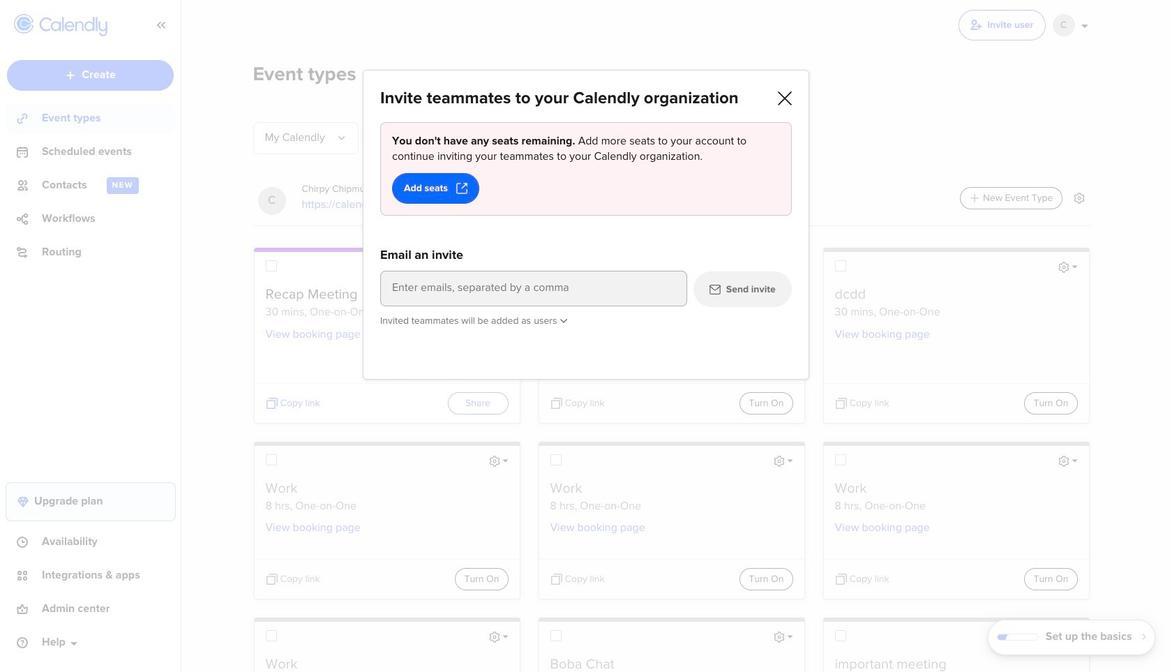 Task type: describe. For each thing, give the bounding box(es) containing it.
Filter field
[[370, 122, 542, 154]]

main navigation element
[[0, 0, 181, 672]]

calendly image
[[39, 17, 107, 36]]



Task type: locate. For each thing, give the bounding box(es) containing it.
None search field
[[370, 122, 542, 160]]

Enter emails, separated by a comma field
[[380, 271, 688, 307]]



Task type: vqa. For each thing, say whether or not it's contained in the screenshot.
'Search Box'
yes



